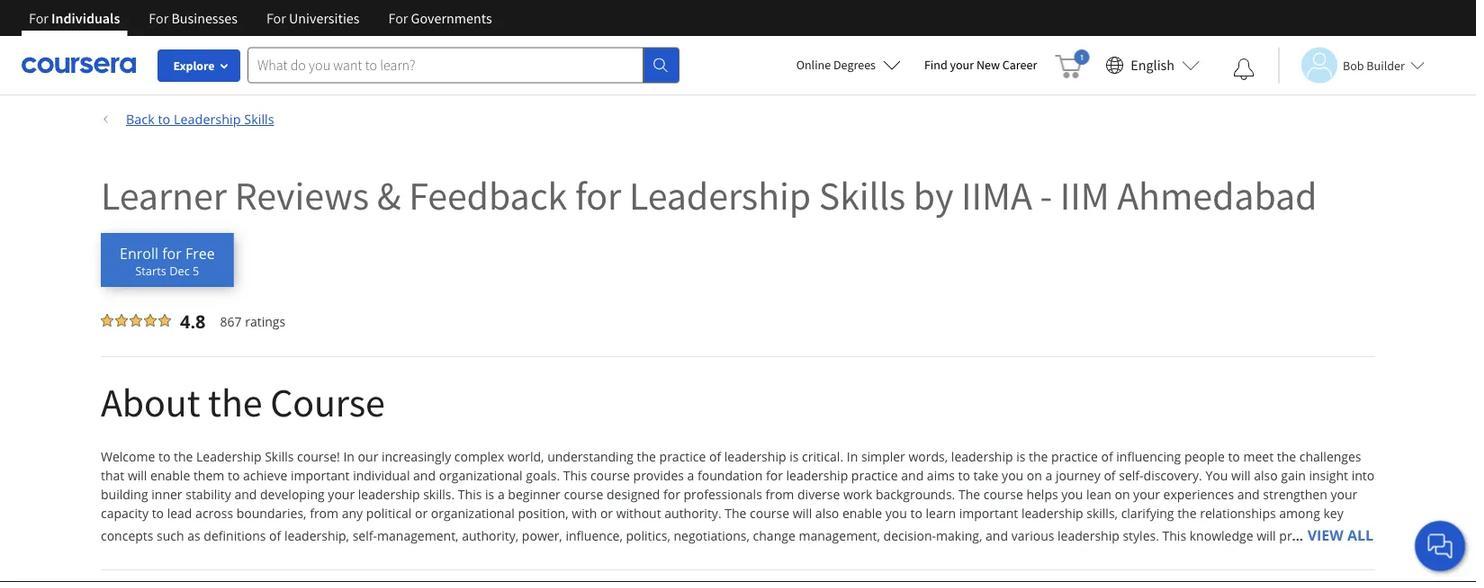 Task type: locate. For each thing, give the bounding box(es) containing it.
the up them
[[208, 377, 262, 427]]

influence,
[[566, 528, 623, 545]]

the up gain
[[1277, 448, 1296, 465]]

1 horizontal spatial you
[[1002, 467, 1024, 484]]

1 vertical spatial also
[[815, 505, 839, 522]]

3 for from the left
[[266, 9, 286, 27]]

leadership down back to leadership skills link at the top
[[629, 170, 811, 220]]

beginner
[[508, 486, 561, 503]]

practice
[[659, 448, 706, 465], [1052, 448, 1098, 465], [851, 467, 898, 484]]

and down achieve
[[234, 486, 257, 503]]

your inside 'link'
[[950, 57, 974, 73]]

2 for from the left
[[149, 9, 169, 27]]

on up helps
[[1027, 467, 1042, 484]]

1 in from the left
[[343, 448, 355, 465]]

0 horizontal spatial this
[[458, 486, 482, 503]]

0 horizontal spatial is
[[485, 486, 494, 503]]

coursera image
[[22, 51, 136, 79]]

organizational up the 'authority,'
[[431, 505, 515, 522]]

in
[[343, 448, 355, 465], [847, 448, 858, 465]]

individual
[[353, 467, 410, 484]]

this right styles.
[[1163, 528, 1187, 545]]

leadership down explore popup button
[[174, 110, 241, 128]]

management, down political
[[377, 528, 459, 545]]

practice up journey
[[1052, 448, 1098, 465]]

1 horizontal spatial enable
[[843, 505, 882, 522]]

1 vertical spatial on
[[1115, 486, 1130, 503]]

you up decision-
[[886, 505, 907, 522]]

or right with
[[600, 505, 613, 522]]

politics,
[[626, 528, 671, 545]]

0 vertical spatial the
[[959, 486, 981, 503]]

2 horizontal spatial a
[[1046, 467, 1053, 484]]

view all button
[[1307, 523, 1375, 548]]

enable
[[150, 467, 190, 484], [843, 505, 882, 522]]

1 for from the left
[[29, 9, 49, 27]]

the
[[959, 486, 981, 503], [725, 505, 747, 522]]

position,
[[518, 505, 569, 522]]

filled star image
[[101, 314, 113, 327], [115, 314, 128, 327], [130, 314, 142, 327], [158, 314, 171, 327]]

867
[[220, 313, 242, 330]]

diverse
[[798, 486, 840, 503]]

3 filled star image from the left
[[130, 314, 142, 327]]

self- down any
[[353, 528, 377, 545]]

for for governments
[[388, 9, 408, 27]]

0 horizontal spatial enable
[[150, 467, 190, 484]]

your up clarifying
[[1134, 486, 1160, 503]]

leadership down skills,
[[1058, 528, 1120, 545]]

with
[[572, 505, 597, 522]]

backgrounds.
[[876, 486, 955, 503]]

self-
[[1119, 467, 1144, 484], [353, 528, 377, 545]]

chevron left image
[[101, 114, 112, 125]]

from
[[766, 486, 794, 503], [310, 505, 339, 522]]

styles.
[[1123, 528, 1159, 545]]

enable down "work"
[[843, 505, 882, 522]]

1 vertical spatial from
[[310, 505, 339, 522]]

your
[[950, 57, 974, 73], [328, 486, 355, 503], [1134, 486, 1160, 503], [1331, 486, 1358, 503]]

this
[[563, 467, 587, 484], [458, 486, 482, 503], [1163, 528, 1187, 545]]

0 horizontal spatial or
[[415, 505, 428, 522]]

explore button
[[158, 50, 240, 82]]

also down the meet at the bottom right of page
[[1254, 467, 1278, 484]]

individuals
[[51, 9, 120, 27]]

such
[[157, 528, 184, 545]]

leadership,
[[284, 528, 349, 545]]

2 filled star image from the left
[[115, 314, 128, 327]]

to
[[158, 110, 170, 128], [158, 448, 170, 465], [1228, 448, 1240, 465], [228, 467, 240, 484], [958, 467, 970, 484], [152, 505, 164, 522], [911, 505, 923, 522]]

the down professionals
[[725, 505, 747, 522]]

you right the take
[[1002, 467, 1024, 484]]

course
[[591, 467, 630, 484], [564, 486, 603, 503], [984, 486, 1023, 503], [750, 505, 790, 522]]

1 horizontal spatial on
[[1115, 486, 1130, 503]]

1 horizontal spatial self-
[[1119, 467, 1144, 484]]

0 horizontal spatial important
[[291, 467, 350, 484]]

for
[[575, 170, 621, 220], [162, 244, 182, 263], [766, 467, 783, 484], [663, 486, 680, 503]]

a right the provides
[[687, 467, 694, 484]]

you down journey
[[1062, 486, 1083, 503]]

relationships
[[1200, 505, 1276, 522]]

builder
[[1367, 57, 1405, 73]]

4 filled star image from the left
[[158, 314, 171, 327]]

0 horizontal spatial on
[[1027, 467, 1042, 484]]

the down the take
[[959, 486, 981, 503]]

5
[[193, 263, 199, 279]]

across
[[195, 505, 233, 522]]

4 for from the left
[[388, 9, 408, 27]]

learn
[[926, 505, 956, 522]]

will right you
[[1232, 467, 1251, 484]]

organizational
[[439, 467, 523, 484], [431, 505, 515, 522]]

1 horizontal spatial the
[[959, 486, 981, 503]]

for for individuals
[[29, 9, 49, 27]]

2 vertical spatial skills
[[265, 448, 294, 465]]

1 horizontal spatial important
[[959, 505, 1018, 522]]

back
[[126, 110, 155, 128]]

0 vertical spatial self-
[[1119, 467, 1144, 484]]

back to leadership skills link
[[101, 95, 1376, 129]]

show notifications image
[[1233, 59, 1255, 80]]

this down understanding
[[563, 467, 587, 484]]

management, down "work"
[[799, 528, 880, 545]]

important down course!
[[291, 467, 350, 484]]

from up leadership,
[[310, 505, 339, 522]]

2 horizontal spatial you
[[1062, 486, 1083, 503]]

practice down simpler
[[851, 467, 898, 484]]

for left governments
[[388, 9, 408, 27]]

complex
[[454, 448, 504, 465]]

provides
[[633, 467, 684, 484]]

0 vertical spatial skills
[[244, 110, 274, 128]]

2 vertical spatial leadership
[[196, 448, 262, 465]]

making,
[[936, 528, 983, 545]]

in left our
[[343, 448, 355, 465]]

-
[[1040, 170, 1052, 220]]

1 vertical spatial self-
[[353, 528, 377, 545]]

leadership
[[174, 110, 241, 128], [629, 170, 811, 220], [196, 448, 262, 465]]

enable up 'inner' at bottom
[[150, 467, 190, 484]]

2 or from the left
[[600, 505, 613, 522]]

is up various
[[1017, 448, 1026, 465]]

iima
[[962, 170, 1032, 220]]

english button
[[1099, 36, 1207, 95]]

for left businesses at the top left of the page
[[149, 9, 169, 27]]

or down skills.
[[415, 505, 428, 522]]

leadership
[[724, 448, 786, 465], [951, 448, 1013, 465], [786, 467, 848, 484], [358, 486, 420, 503], [1022, 505, 1084, 522], [1058, 528, 1120, 545]]

the
[[208, 377, 262, 427], [174, 448, 193, 465], [637, 448, 656, 465], [1029, 448, 1048, 465], [1277, 448, 1296, 465], [1178, 505, 1197, 522]]

1 filled star image from the left
[[101, 314, 113, 327]]

your right find
[[950, 57, 974, 73]]

strengthen
[[1263, 486, 1328, 503]]

also down 'diverse'
[[815, 505, 839, 522]]

1 horizontal spatial or
[[600, 505, 613, 522]]

a left beginner
[[498, 486, 505, 503]]

for for businesses
[[149, 9, 169, 27]]

1 horizontal spatial management,
[[799, 528, 880, 545]]

organizational down complex
[[439, 467, 523, 484]]

to right welcome
[[158, 448, 170, 465]]

stability
[[186, 486, 231, 503]]

that
[[101, 467, 124, 484]]

is
[[790, 448, 799, 465], [1017, 448, 1026, 465], [485, 486, 494, 503]]

chat with us image
[[1426, 532, 1455, 561]]

0 vertical spatial this
[[563, 467, 587, 484]]

is left critical.
[[790, 448, 799, 465]]

leadership up the take
[[951, 448, 1013, 465]]

increasingly
[[382, 448, 451, 465]]

in right critical.
[[847, 448, 858, 465]]

skills up reviews
[[244, 110, 274, 128]]

course down the take
[[984, 486, 1023, 503]]

skills up achieve
[[265, 448, 294, 465]]

political
[[366, 505, 412, 522]]

self- down influencing
[[1119, 467, 1144, 484]]

this right skills.
[[458, 486, 482, 503]]

2 vertical spatial this
[[1163, 528, 1187, 545]]

0 horizontal spatial self-
[[353, 528, 377, 545]]

important
[[291, 467, 350, 484], [959, 505, 1018, 522]]

2 horizontal spatial is
[[1017, 448, 1026, 465]]

on right lean
[[1115, 486, 1130, 503]]

to left the take
[[958, 467, 970, 484]]

the down experiences
[[1178, 505, 1197, 522]]

a up helps
[[1046, 467, 1053, 484]]

2 vertical spatial you
[[886, 505, 907, 522]]

0 horizontal spatial management,
[[377, 528, 459, 545]]

1 vertical spatial enable
[[843, 505, 882, 522]]

1 horizontal spatial this
[[563, 467, 587, 484]]

0 horizontal spatial in
[[343, 448, 355, 465]]

1 horizontal spatial practice
[[851, 467, 898, 484]]

key
[[1324, 505, 1344, 522]]

view
[[1308, 526, 1344, 545]]

0 horizontal spatial also
[[815, 505, 839, 522]]

to down 'inner' at bottom
[[152, 505, 164, 522]]

shopping cart: 1 item image
[[1055, 50, 1090, 78]]

will
[[128, 467, 147, 484], [1232, 467, 1251, 484], [793, 505, 812, 522], [1257, 528, 1276, 545]]

0 vertical spatial from
[[766, 486, 794, 503]]

banner navigation
[[14, 0, 507, 36]]

0 vertical spatial leadership
[[174, 110, 241, 128]]

1 vertical spatial important
[[959, 505, 1018, 522]]

1 management, from the left
[[377, 528, 459, 545]]

them
[[193, 467, 224, 484]]

0 horizontal spatial a
[[498, 486, 505, 503]]

or
[[415, 505, 428, 522], [600, 505, 613, 522]]

None search field
[[248, 47, 680, 83]]

critical.
[[802, 448, 844, 465]]

on
[[1027, 467, 1042, 484], [1115, 486, 1130, 503]]

867 ratings
[[220, 313, 285, 330]]

1 horizontal spatial also
[[1254, 467, 1278, 484]]

find your new career
[[924, 57, 1037, 73]]

0 vertical spatial also
[[1254, 467, 1278, 484]]

about the course
[[101, 377, 385, 427]]

power,
[[522, 528, 562, 545]]

degrees
[[834, 57, 876, 73]]

important up making,
[[959, 505, 1018, 522]]

businesses
[[171, 9, 238, 27]]

for left 'universities'
[[266, 9, 286, 27]]

1 horizontal spatial in
[[847, 448, 858, 465]]

will left pr
[[1257, 528, 1276, 545]]

from left 'diverse'
[[766, 486, 794, 503]]

designed
[[607, 486, 660, 503]]

simpler
[[861, 448, 905, 465]]

is down complex
[[485, 486, 494, 503]]

achieve
[[243, 467, 287, 484]]

for left individuals
[[29, 9, 49, 27]]

1 vertical spatial the
[[725, 505, 747, 522]]

leadership up them
[[196, 448, 262, 465]]

leadership down helps
[[1022, 505, 1084, 522]]

practice up the provides
[[659, 448, 706, 465]]

1 vertical spatial you
[[1062, 486, 1083, 503]]

skills left by on the top right of page
[[819, 170, 906, 220]]

course up change
[[750, 505, 790, 522]]

What do you want to learn? text field
[[248, 47, 644, 83]]

the up helps
[[1029, 448, 1048, 465]]

you
[[1002, 467, 1024, 484], [1062, 486, 1083, 503], [886, 505, 907, 522]]



Task type: describe. For each thing, give the bounding box(es) containing it.
to right back
[[158, 110, 170, 128]]

clarifying
[[1121, 505, 1174, 522]]

ratings
[[245, 313, 285, 330]]

our
[[358, 448, 378, 465]]

0 vertical spatial you
[[1002, 467, 1024, 484]]

leadership up "foundation"
[[724, 448, 786, 465]]

dec
[[169, 263, 190, 279]]

leadership inside the welcome to the leadership skills course! in our increasingly complex world, understanding the practice of leadership is critical. in simpler words, leadership is the practice of influencing people to meet the challenges that will enable them to achieve important individual and organizational goals. this course provides a foundation for leadership practice and aims to take you on a journey of self-discovery. you will also gain insight into building inner stability and developing your leadership skills.  this is a beginner course designed for professionals from diverse work backgrounds. the course helps you lean on your experiences and strengthen your capacity to lead across boundaries, from any political or organizational position, with or without authority. the course will also enable you to learn important leadership skills, clarifying the relationships among key concepts such as definitions of leadership, self-management, authority, power, influence, politics, negotiations, change management, decision-making, and various leadership styles. this knowledge will pr ... view all
[[196, 448, 262, 465]]

bob builder
[[1343, 57, 1405, 73]]

for governments
[[388, 9, 492, 27]]

and up relationships
[[1238, 486, 1260, 503]]

the up the provides
[[637, 448, 656, 465]]

foundation
[[698, 467, 763, 484]]

journey
[[1056, 467, 1101, 484]]

bob builder button
[[1278, 47, 1425, 83]]

insight
[[1309, 467, 1349, 484]]

as
[[187, 528, 200, 545]]

lean
[[1087, 486, 1112, 503]]

career
[[1003, 57, 1037, 73]]

your up key
[[1331, 486, 1358, 503]]

1 vertical spatial leadership
[[629, 170, 811, 220]]

2 horizontal spatial this
[[1163, 528, 1187, 545]]

0 vertical spatial enable
[[150, 467, 190, 484]]

course
[[270, 377, 385, 427]]

0 vertical spatial on
[[1027, 467, 1042, 484]]

will down welcome
[[128, 467, 147, 484]]

course down understanding
[[591, 467, 630, 484]]

learner
[[101, 170, 227, 220]]

and left various
[[986, 528, 1008, 545]]

for universities
[[266, 9, 360, 27]]

authority.
[[665, 505, 722, 522]]

concepts
[[101, 528, 153, 545]]

inner
[[151, 486, 182, 503]]

influencing
[[1117, 448, 1181, 465]]

will down 'diverse'
[[793, 505, 812, 522]]

you
[[1206, 467, 1228, 484]]

your up any
[[328, 486, 355, 503]]

1 horizontal spatial a
[[687, 467, 694, 484]]

0 vertical spatial important
[[291, 467, 350, 484]]

1 vertical spatial organizational
[[431, 505, 515, 522]]

skills,
[[1087, 505, 1118, 522]]

welcome
[[101, 448, 155, 465]]

0 vertical spatial organizational
[[439, 467, 523, 484]]

and up backgrounds.
[[901, 467, 924, 484]]

for for universities
[[266, 9, 286, 27]]

1 horizontal spatial from
[[766, 486, 794, 503]]

the up 'inner' at bottom
[[174, 448, 193, 465]]

gain
[[1281, 467, 1306, 484]]

experiences
[[1164, 486, 1234, 503]]

explore
[[173, 58, 215, 74]]

aims
[[927, 467, 955, 484]]

change
[[753, 528, 796, 545]]

for inside enroll for free starts dec 5
[[162, 244, 182, 263]]

to left the meet at the bottom right of page
[[1228, 448, 1240, 465]]

goals.
[[526, 467, 560, 484]]

welcome to the leadership skills course! in our increasingly complex world, understanding the practice of leadership is critical. in simpler words, leadership is the practice of influencing people to meet the challenges that will enable them to achieve important individual and organizational goals. this course provides a foundation for leadership practice and aims to take you on a journey of self-discovery. you will also gain insight into building inner stability and developing your leadership skills.  this is a beginner course designed for professionals from diverse work backgrounds. the course helps you lean on your experiences and strengthen your capacity to lead across boundaries, from any political or organizational position, with or without authority. the course will also enable you to learn important leadership skills, clarifying the relationships among key concepts such as definitions of leadership, self-management, authority, power, influence, politics, negotiations, change management, decision-making, and various leadership styles. this knowledge will pr ... view all
[[101, 448, 1375, 545]]

discovery.
[[1144, 467, 1203, 484]]

various
[[1012, 528, 1055, 545]]

2 horizontal spatial practice
[[1052, 448, 1098, 465]]

to down backgrounds.
[[911, 505, 923, 522]]

by
[[914, 170, 954, 220]]

find your new career link
[[915, 54, 1046, 77]]

english
[[1131, 56, 1175, 74]]

0 horizontal spatial from
[[310, 505, 339, 522]]

helps
[[1027, 486, 1058, 503]]

1 vertical spatial this
[[458, 486, 482, 503]]

leadership inside back to leadership skills link
[[174, 110, 241, 128]]

1 horizontal spatial is
[[790, 448, 799, 465]]

definitions
[[204, 528, 266, 545]]

back to leadership skills
[[126, 110, 274, 128]]

enroll
[[120, 244, 158, 263]]

governments
[[411, 9, 492, 27]]

iim
[[1060, 170, 1110, 220]]

all
[[1348, 526, 1374, 545]]

new
[[977, 57, 1000, 73]]

2 management, from the left
[[799, 528, 880, 545]]

meet
[[1244, 448, 1274, 465]]

words,
[[909, 448, 948, 465]]

0 horizontal spatial you
[[886, 505, 907, 522]]

negotiations,
[[674, 528, 750, 545]]

boundaries,
[[236, 505, 307, 522]]

challenges
[[1300, 448, 1362, 465]]

0 horizontal spatial practice
[[659, 448, 706, 465]]

for individuals
[[29, 9, 120, 27]]

among
[[1280, 505, 1320, 522]]

&
[[377, 170, 401, 220]]

2 in from the left
[[847, 448, 858, 465]]

...
[[1292, 527, 1303, 545]]

and down increasingly at left
[[413, 467, 436, 484]]

into
[[1352, 467, 1375, 484]]

authority,
[[462, 528, 519, 545]]

online degrees
[[796, 57, 876, 73]]

without
[[616, 505, 661, 522]]

4.8
[[180, 309, 206, 334]]

universities
[[289, 9, 360, 27]]

filled star image
[[144, 314, 157, 327]]

to right them
[[228, 467, 240, 484]]

take
[[974, 467, 999, 484]]

lead
[[167, 505, 192, 522]]

0 horizontal spatial the
[[725, 505, 747, 522]]

bob
[[1343, 57, 1364, 73]]

find
[[924, 57, 948, 73]]

1 or from the left
[[415, 505, 428, 522]]

1 vertical spatial skills
[[819, 170, 906, 220]]

knowledge
[[1190, 528, 1254, 545]]

course up with
[[564, 486, 603, 503]]

reviews
[[235, 170, 369, 220]]

any
[[342, 505, 363, 522]]

world,
[[508, 448, 544, 465]]

leadership up political
[[358, 486, 420, 503]]

leadership up 'diverse'
[[786, 467, 848, 484]]

skills inside the welcome to the leadership skills course! in our increasingly complex world, understanding the practice of leadership is critical. in simpler words, leadership is the practice of influencing people to meet the challenges that will enable them to achieve important individual and organizational goals. this course provides a foundation for leadership practice and aims to take you on a journey of self-discovery. you will also gain insight into building inner stability and developing your leadership skills.  this is a beginner course designed for professionals from diverse work backgrounds. the course helps you lean on your experiences and strengthen your capacity to lead across boundaries, from any political or organizational position, with or without authority. the course will also enable you to learn important leadership skills, clarifying the relationships among key concepts such as definitions of leadership, self-management, authority, power, influence, politics, negotiations, change management, decision-making, and various leadership styles. this knowledge will pr ... view all
[[265, 448, 294, 465]]

building
[[101, 486, 148, 503]]

for businesses
[[149, 9, 238, 27]]

skills.
[[423, 486, 455, 503]]



Task type: vqa. For each thing, say whether or not it's contained in the screenshot.
rightmost the you
yes



